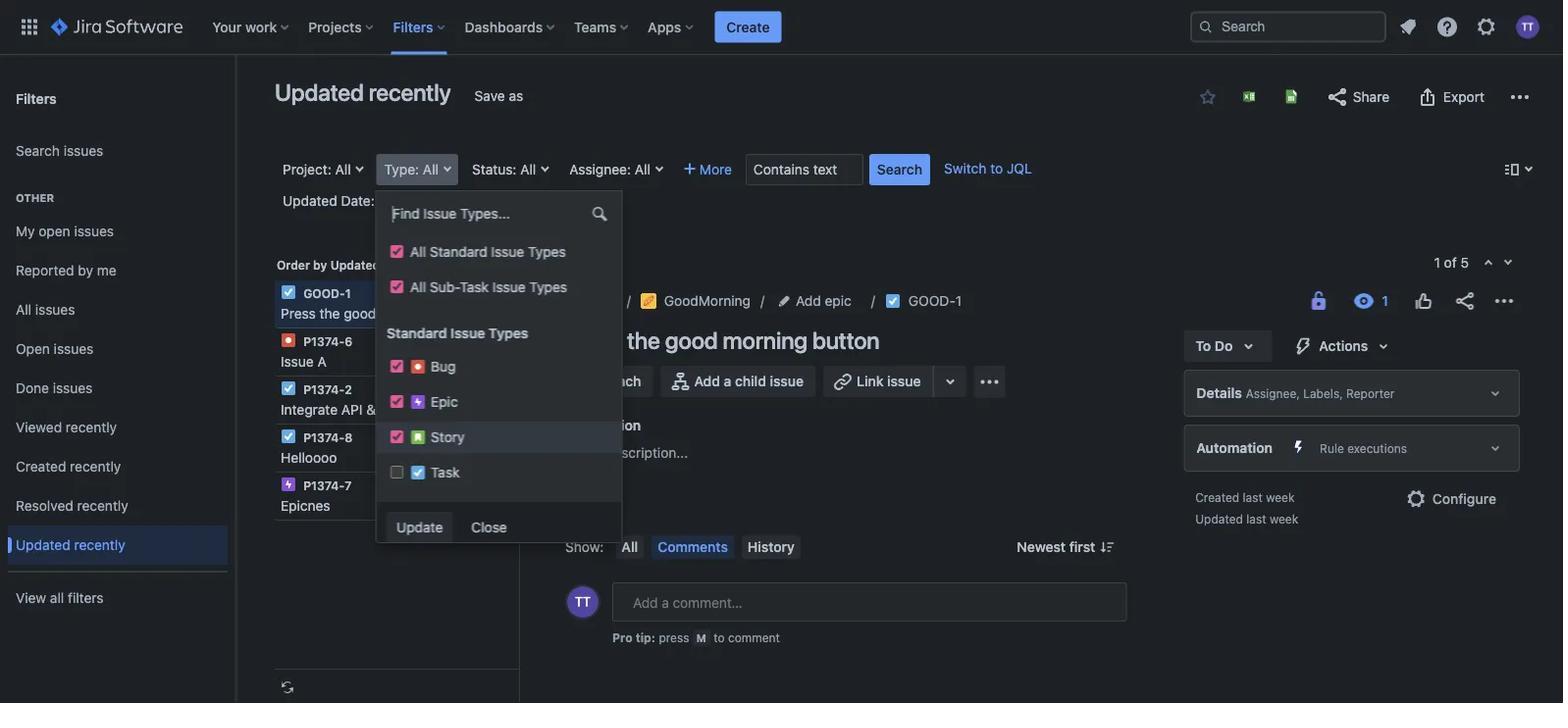 Task type: locate. For each thing, give the bounding box(es) containing it.
issue right child
[[770, 374, 804, 390]]

0 horizontal spatial projects
[[309, 19, 362, 35]]

recently for created recently link
[[70, 459, 121, 475]]

type:
[[384, 162, 419, 178]]

add left epic
[[796, 293, 822, 309]]

2 horizontal spatial add
[[796, 293, 822, 309]]

0 horizontal spatial to
[[714, 631, 725, 645]]

0 vertical spatial morning
[[380, 306, 432, 322]]

updated recently down 'projects' dropdown button
[[275, 79, 451, 106]]

by for order
[[313, 259, 327, 272]]

p1374-2
[[300, 383, 352, 397]]

attach button
[[566, 366, 653, 398]]

add for add a description...
[[566, 445, 591, 461]]

1 vertical spatial created
[[1196, 491, 1240, 505]]

0 horizontal spatial the
[[320, 306, 340, 322]]

created inside other group
[[16, 459, 66, 475]]

open in microsoft excel image
[[1242, 89, 1258, 105]]

recently inside 'link'
[[74, 538, 125, 554]]

by for reported
[[78, 263, 93, 279]]

all sub-task issue types
[[410, 279, 567, 296]]

epic image
[[281, 477, 297, 493]]

press
[[281, 306, 316, 322], [566, 327, 622, 354]]

show:
[[566, 539, 604, 556]]

types
[[528, 244, 566, 260], [529, 279, 567, 296], [488, 325, 528, 342]]

types down the 'find issue types...' field
[[528, 244, 566, 260]]

0 vertical spatial a
[[724, 374, 732, 390]]

1 vertical spatial small image
[[382, 260, 398, 275]]

task image down order
[[281, 285, 297, 300]]

sidebar navigation image
[[214, 79, 257, 118]]

filters
[[68, 591, 104, 607]]

goodmorning link
[[641, 290, 751, 313]]

copy link to issue image
[[958, 293, 974, 308]]

a left child
[[724, 374, 732, 390]]

all left sub-
[[410, 279, 426, 296]]

0 horizontal spatial morning
[[380, 306, 432, 322]]

0 vertical spatial task image
[[885, 294, 901, 309]]

1 horizontal spatial 1
[[956, 293, 962, 309]]

1 vertical spatial to
[[714, 631, 725, 645]]

all inside button
[[622, 539, 638, 556]]

created inside created last week updated last week
[[1196, 491, 1240, 505]]

1 horizontal spatial created
[[1196, 491, 1240, 505]]

0 horizontal spatial created
[[16, 459, 66, 475]]

1 vertical spatial morning
[[723, 327, 808, 354]]

1 vertical spatial press
[[566, 327, 622, 354]]

1 horizontal spatial to
[[991, 161, 1004, 177]]

press the good morning button down goodmorning
[[566, 327, 880, 354]]

1 vertical spatial press the good morning button
[[566, 327, 880, 354]]

recently
[[369, 79, 451, 106], [66, 420, 117, 436], [70, 459, 121, 475], [77, 498, 128, 515], [74, 538, 125, 554]]

the up p1374-6
[[320, 306, 340, 322]]

issue right link
[[888, 374, 921, 390]]

small image left "open in microsoft excel" icon
[[1201, 89, 1216, 105]]

primary element
[[12, 0, 1191, 54]]

created for created recently
[[16, 459, 66, 475]]

by inside the reported by me link
[[78, 263, 93, 279]]

p1374- up a
[[304, 335, 345, 349]]

p1374- up helloooo
[[304, 431, 345, 445]]

0 vertical spatial press
[[281, 306, 316, 322]]

jira software image
[[51, 15, 183, 39], [51, 15, 183, 39]]

menu bar
[[612, 536, 805, 560]]

share
[[1354, 89, 1390, 105]]

0 vertical spatial search
[[16, 143, 60, 159]]

1 task image from the top
[[281, 285, 297, 300]]

help image
[[1436, 15, 1460, 39]]

2 task image from the top
[[281, 429, 297, 445]]

None submit
[[386, 512, 452, 544]]

filters
[[393, 19, 434, 35], [16, 90, 57, 106]]

1 horizontal spatial issue
[[888, 374, 921, 390]]

link issue button
[[824, 366, 935, 398]]

rule
[[1321, 442, 1345, 456]]

types down all sub-task issue types
[[488, 325, 528, 342]]

0 horizontal spatial updated recently
[[16, 538, 125, 554]]

small image
[[1201, 89, 1216, 105], [382, 260, 398, 275]]

press down projects link
[[566, 327, 622, 354]]

export button
[[1407, 81, 1495, 113]]

1 horizontal spatial a
[[724, 374, 732, 390]]

banner containing your work
[[0, 0, 1564, 55]]

updated down resolved
[[16, 538, 70, 554]]

add left child
[[695, 374, 721, 390]]

status: all
[[472, 162, 536, 178]]

1 horizontal spatial good-
[[909, 293, 956, 309]]

4 p1374- from the top
[[304, 479, 345, 493]]

task image
[[281, 285, 297, 300], [281, 429, 297, 445]]

pro
[[613, 631, 633, 645]]

add inside 'dropdown button'
[[796, 293, 822, 309]]

all right status:
[[521, 162, 536, 178]]

search for search issues
[[16, 143, 60, 159]]

goodmorning
[[664, 293, 751, 309]]

0 horizontal spatial good
[[344, 306, 376, 322]]

configure
[[1433, 491, 1497, 508]]

projects left goodmorning icon
[[566, 293, 617, 309]]

a inside button
[[724, 374, 732, 390]]

morning down sub-
[[380, 306, 432, 322]]

1 vertical spatial task
[[431, 465, 460, 481]]

all up open
[[16, 302, 31, 318]]

1 vertical spatial add
[[695, 374, 721, 390]]

teams button
[[569, 11, 636, 43]]

updated recently down resolved recently
[[16, 538, 125, 554]]

recently down created recently link
[[77, 498, 128, 515]]

a for description...
[[595, 445, 602, 461]]

switch to jql link
[[945, 161, 1033, 177]]

search issues
[[16, 143, 103, 159]]

p1374-
[[304, 335, 345, 349], [304, 383, 345, 397], [304, 431, 345, 445], [304, 479, 345, 493]]

helloooo
[[281, 450, 337, 466]]

projects for projects link
[[566, 293, 617, 309]]

1 vertical spatial projects
[[566, 293, 617, 309]]

1
[[1435, 255, 1441, 271], [345, 287, 351, 300], [956, 293, 962, 309]]

1 horizontal spatial press
[[566, 327, 622, 354]]

by left the me
[[78, 263, 93, 279]]

to left jql
[[991, 161, 1004, 177]]

1 horizontal spatial updated recently
[[275, 79, 451, 106]]

newest first image
[[1100, 540, 1116, 556]]

0 horizontal spatial good-1
[[300, 287, 351, 300]]

task down all standard issue types
[[460, 279, 489, 296]]

as
[[509, 88, 524, 104]]

0 vertical spatial last
[[1244, 491, 1263, 505]]

all right 'assignee:'
[[635, 162, 651, 178]]

1 vertical spatial types
[[529, 279, 567, 296]]

3 p1374- from the top
[[304, 431, 345, 445]]

recently up created recently
[[66, 420, 117, 436]]

search issues link
[[8, 132, 228, 171]]

by
[[313, 259, 327, 272], [78, 263, 93, 279]]

standard up bug
[[386, 325, 447, 342]]

0 horizontal spatial issue
[[770, 374, 804, 390]]

0 vertical spatial small image
[[1201, 89, 1216, 105]]

updated down 'project:'
[[283, 193, 337, 209]]

0 horizontal spatial search
[[16, 143, 60, 159]]

switch to jql
[[945, 161, 1033, 177]]

created for created last week updated last week
[[1196, 491, 1240, 505]]

1 vertical spatial task image
[[281, 429, 297, 445]]

order
[[277, 259, 310, 272]]

all issues link
[[8, 291, 228, 330]]

1 horizontal spatial good-1
[[909, 293, 962, 309]]

type: all
[[384, 162, 439, 178]]

small image right the order by updated
[[382, 260, 398, 275]]

0 horizontal spatial button
[[436, 306, 478, 322]]

1 issue from the left
[[770, 374, 804, 390]]

standard up sub-
[[429, 244, 487, 260]]

bug
[[431, 359, 456, 375]]

issues for search issues
[[64, 143, 103, 159]]

morning up child
[[723, 327, 808, 354]]

issues for all issues
[[35, 302, 75, 318]]

0 horizontal spatial press the good morning button
[[281, 306, 478, 322]]

2 vertical spatial add
[[566, 445, 591, 461]]

1 vertical spatial last
[[1247, 512, 1267, 526]]

search up other
[[16, 143, 60, 159]]

p1374- for issue a
[[304, 335, 345, 349]]

add inside button
[[695, 374, 721, 390]]

types down all standard issue types
[[529, 279, 567, 296]]

all right show:
[[622, 539, 638, 556]]

assignee:
[[570, 162, 631, 178]]

2 p1374- from the top
[[304, 383, 345, 397]]

details element
[[1184, 370, 1521, 417]]

None checkbox
[[390, 245, 403, 258], [390, 281, 403, 294], [390, 360, 403, 373], [390, 396, 403, 408], [390, 431, 403, 444], [390, 466, 403, 479], [390, 245, 403, 258], [390, 281, 403, 294], [390, 360, 403, 373], [390, 396, 403, 408], [390, 431, 403, 444], [390, 466, 403, 479]]

the
[[320, 306, 340, 322], [627, 327, 661, 354]]

p1374-8
[[300, 431, 353, 445]]

Find Issue Types... field
[[386, 200, 612, 228]]

view all filters
[[16, 591, 104, 607]]

configure link
[[1394, 484, 1509, 515]]

viewed
[[16, 420, 62, 436]]

1 inside good-1 link
[[956, 293, 962, 309]]

1 horizontal spatial search
[[878, 162, 923, 178]]

apps
[[648, 19, 682, 35]]

pro tip: press m to comment
[[613, 631, 780, 645]]

1 horizontal spatial good
[[665, 327, 718, 354]]

1 horizontal spatial small image
[[1201, 89, 1216, 105]]

1 left of
[[1435, 255, 1441, 271]]

1 vertical spatial standard
[[386, 325, 447, 342]]

morning
[[380, 306, 432, 322], [723, 327, 808, 354]]

projects
[[309, 19, 362, 35], [566, 293, 617, 309]]

good-1 link
[[909, 290, 962, 313]]

1 down order by updated link
[[345, 287, 351, 300]]

profile image of terry turtle image
[[567, 587, 599, 619]]

task image left good-1 link
[[885, 294, 901, 309]]

good down goodmorning link
[[665, 327, 718, 354]]

8
[[345, 431, 353, 445]]

Add a comment… field
[[613, 583, 1127, 622]]

0 horizontal spatial a
[[595, 445, 602, 461]]

the down goodmorning icon
[[627, 327, 661, 354]]

issue
[[491, 244, 524, 260], [492, 279, 525, 296], [450, 325, 485, 342], [281, 354, 314, 370]]

press the good morning button
[[281, 306, 478, 322], [566, 327, 880, 354]]

good- left copy link to issue image
[[909, 293, 956, 309]]

good-1
[[300, 287, 351, 300], [909, 293, 962, 309]]

1 horizontal spatial projects
[[566, 293, 617, 309]]

0 horizontal spatial task image
[[281, 381, 297, 397]]

updated recently
[[275, 79, 451, 106], [16, 538, 125, 554]]

good-1 up link web pages and more image
[[909, 293, 962, 309]]

0 vertical spatial standard
[[429, 244, 487, 260]]

1 vertical spatial the
[[627, 327, 661, 354]]

good-
[[304, 287, 345, 300], [909, 293, 956, 309]]

filters up search issues
[[16, 90, 57, 106]]

1 up link web pages and more image
[[956, 293, 962, 309]]

date:
[[341, 193, 375, 209]]

search left switch
[[878, 162, 923, 178]]

issues inside "link"
[[74, 223, 114, 240]]

history
[[748, 539, 795, 556]]

0 horizontal spatial add
[[566, 445, 591, 461]]

0 vertical spatial created
[[16, 459, 66, 475]]

1 vertical spatial filters
[[16, 90, 57, 106]]

1 vertical spatial a
[[595, 445, 602, 461]]

your work button
[[206, 11, 297, 43]]

bug image
[[281, 333, 297, 349]]

default image
[[592, 206, 607, 222]]

1 vertical spatial updated recently
[[16, 538, 125, 554]]

link web pages and more image
[[939, 370, 963, 394]]

1 horizontal spatial by
[[313, 259, 327, 272]]

by inside order by updated link
[[313, 259, 327, 272]]

button down epic
[[813, 327, 880, 354]]

add
[[796, 293, 822, 309], [695, 374, 721, 390], [566, 445, 591, 461]]

1 vertical spatial button
[[813, 327, 880, 354]]

save as button
[[465, 81, 533, 112]]

a
[[318, 354, 327, 370]]

good- down the order by updated
[[304, 287, 345, 300]]

press the good morning button up 6
[[281, 306, 478, 322]]

all right type: at the left
[[423, 162, 439, 178]]

recently down filters dropdown button
[[369, 79, 451, 106]]

0 vertical spatial projects
[[309, 19, 362, 35]]

p1374- up epicnes
[[304, 479, 345, 493]]

0 horizontal spatial small image
[[382, 260, 398, 275]]

updated inside created last week updated last week
[[1196, 512, 1244, 526]]

1 p1374- from the top
[[304, 335, 345, 349]]

task image up helloooo
[[281, 429, 297, 445]]

add epic button
[[775, 290, 858, 313]]

task down story
[[431, 465, 460, 481]]

add down description
[[566, 445, 591, 461]]

projects link
[[566, 290, 617, 313]]

updated down automation
[[1196, 512, 1244, 526]]

0 vertical spatial filters
[[393, 19, 434, 35]]

all button
[[616, 536, 644, 560]]

banner
[[0, 0, 1564, 55]]

0 vertical spatial add
[[796, 293, 822, 309]]

button up standard issue types
[[436, 306, 478, 322]]

p1374- up integrate
[[304, 383, 345, 397]]

0 vertical spatial to
[[991, 161, 1004, 177]]

task image
[[885, 294, 901, 309], [281, 381, 297, 397]]

created down automation
[[1196, 491, 1240, 505]]

other group
[[8, 171, 228, 571]]

create
[[727, 19, 770, 35]]

recently down viewed recently link
[[70, 459, 121, 475]]

filters right 'projects' dropdown button
[[393, 19, 434, 35]]

1 horizontal spatial add
[[695, 374, 721, 390]]

projects right work
[[309, 19, 362, 35]]

1 vertical spatial search
[[878, 162, 923, 178]]

0 horizontal spatial press
[[281, 306, 316, 322]]

good-1 down the order by updated
[[300, 287, 351, 300]]

0 vertical spatial task image
[[281, 285, 297, 300]]

press up bug icon
[[281, 306, 316, 322]]

task image up integrate
[[281, 381, 297, 397]]

open in google sheets image
[[1284, 89, 1300, 105]]

by right order
[[313, 259, 327, 272]]

good up 6
[[344, 306, 376, 322]]

1 horizontal spatial filters
[[393, 19, 434, 35]]

0 horizontal spatial good-
[[304, 287, 345, 300]]

all
[[50, 591, 64, 607]]

close link
[[461, 513, 517, 545]]

recently for viewed recently link
[[66, 420, 117, 436]]

to right m
[[714, 631, 725, 645]]

search
[[16, 143, 60, 159], [878, 162, 923, 178]]

a down description
[[595, 445, 602, 461]]

appswitcher icon image
[[18, 15, 41, 39]]

viewed recently link
[[8, 408, 228, 448]]

created down the viewed
[[16, 459, 66, 475]]

updated date: button
[[275, 186, 518, 217]]

projects inside dropdown button
[[309, 19, 362, 35]]

order by updated link
[[275, 253, 400, 277]]

projects button
[[303, 11, 382, 43]]

search inside button
[[878, 162, 923, 178]]

0 horizontal spatial by
[[78, 263, 93, 279]]

Search field
[[1191, 11, 1387, 43]]

0 vertical spatial types
[[528, 244, 566, 260]]

recently down resolved recently link
[[74, 538, 125, 554]]



Task type: vqa. For each thing, say whether or not it's contained in the screenshot.
Search Field
yes



Task type: describe. For each thing, give the bounding box(es) containing it.
goodmorning image
[[641, 294, 657, 309]]

jql
[[1007, 161, 1033, 177]]

1 horizontal spatial task image
[[885, 294, 901, 309]]

updated recently inside 'link'
[[16, 538, 125, 554]]

0 horizontal spatial filters
[[16, 90, 57, 106]]

resolved
[[16, 498, 73, 515]]

save
[[475, 88, 505, 104]]

updated date:
[[283, 193, 375, 209]]

&
[[367, 402, 376, 418]]

share image
[[1454, 290, 1478, 313]]

next issue 'p1374-6' ( type 'j' ) image
[[1501, 255, 1517, 271]]

2 horizontal spatial 1
[[1435, 255, 1441, 271]]

updated inside 'link'
[[16, 538, 70, 554]]

open
[[39, 223, 70, 240]]

search image
[[1199, 19, 1214, 35]]

created recently
[[16, 459, 121, 475]]

switch
[[945, 161, 987, 177]]

newest
[[1018, 539, 1066, 556]]

updated right order
[[330, 259, 380, 272]]

description
[[566, 418, 641, 434]]

0 vertical spatial week
[[1267, 491, 1295, 505]]

1 horizontal spatial morning
[[723, 327, 808, 354]]

reported by me link
[[8, 251, 228, 291]]

assignee,
[[1247, 387, 1301, 401]]

your profile and settings image
[[1517, 15, 1540, 39]]

recently for resolved recently link
[[77, 498, 128, 515]]

integrate api & sdk
[[281, 402, 407, 418]]

updated down 'projects' dropdown button
[[275, 79, 364, 106]]

issue down bug icon
[[281, 354, 314, 370]]

your
[[212, 19, 242, 35]]

all issues
[[16, 302, 75, 318]]

resolved recently link
[[8, 487, 228, 526]]

issues for open issues
[[54, 341, 94, 357]]

task inside standard issue types "element"
[[431, 465, 460, 481]]

vote options: no one has voted for this issue yet. image
[[1413, 290, 1436, 313]]

attach
[[599, 374, 642, 390]]

projects for 'projects' dropdown button
[[309, 19, 362, 35]]

actions button
[[1281, 331, 1408, 362]]

2
[[345, 383, 352, 397]]

p1374-6
[[300, 335, 353, 349]]

p1374- for epicnes
[[304, 479, 345, 493]]

to do button
[[1184, 331, 1273, 362]]

story
[[431, 430, 464, 446]]

newest first
[[1018, 539, 1096, 556]]

5
[[1461, 255, 1470, 271]]

a for child
[[724, 374, 732, 390]]

issue up bug
[[450, 325, 485, 342]]

1 horizontal spatial button
[[813, 327, 880, 354]]

0 vertical spatial task
[[460, 279, 489, 296]]

all up 'updated date:' at the left top of page
[[335, 162, 351, 178]]

epicnes
[[281, 498, 330, 514]]

1 of 5
[[1435, 255, 1470, 271]]

1 horizontal spatial the
[[627, 327, 661, 354]]

link issue
[[857, 374, 921, 390]]

reported by me
[[16, 263, 117, 279]]

order by updated
[[277, 259, 380, 272]]

Search issues using keywords text field
[[746, 154, 864, 186]]

automation element
[[1184, 425, 1521, 472]]

0 vertical spatial the
[[320, 306, 340, 322]]

project: all
[[283, 162, 351, 178]]

created last week updated last week
[[1196, 491, 1299, 526]]

description...
[[606, 445, 689, 461]]

standard issue types element
[[377, 351, 622, 491]]

close
[[471, 520, 507, 536]]

p1374- for integrate api & sdk
[[304, 383, 345, 397]]

assignee: all
[[570, 162, 651, 178]]

add app image
[[978, 371, 1002, 394]]

p1374- for helloooo
[[304, 431, 345, 445]]

0 vertical spatial press the good morning button
[[281, 306, 478, 322]]

small image inside order by updated link
[[382, 260, 398, 275]]

view
[[16, 591, 46, 607]]

add a child issue
[[695, 374, 804, 390]]

filters inside dropdown button
[[393, 19, 434, 35]]

comments button
[[652, 536, 734, 560]]

not available - this is the first issue image
[[1482, 256, 1497, 272]]

search for search
[[878, 162, 923, 178]]

remove criteria image
[[495, 193, 511, 209]]

notifications image
[[1397, 15, 1421, 39]]

1 vertical spatial good
[[665, 327, 718, 354]]

task image for press the good morning button
[[281, 285, 297, 300]]

me
[[97, 263, 117, 279]]

issues for done issues
[[53, 381, 93, 397]]

2 issue from the left
[[888, 374, 921, 390]]

add for add a child issue
[[695, 374, 721, 390]]

m
[[697, 632, 707, 645]]

0 horizontal spatial 1
[[345, 287, 351, 300]]

actions
[[1320, 338, 1369, 354]]

view all filters link
[[8, 579, 228, 619]]

create button
[[715, 11, 782, 43]]

0 vertical spatial updated recently
[[275, 79, 451, 106]]

issue down the 'find issue types...' field
[[491, 244, 524, 260]]

1 vertical spatial task image
[[281, 381, 297, 397]]

integrate
[[281, 402, 338, 418]]

my open issues link
[[8, 212, 228, 251]]

updated inside dropdown button
[[283, 193, 337, 209]]

add a child issue button
[[661, 366, 816, 398]]

export
[[1444, 89, 1485, 105]]

epic
[[825, 293, 852, 309]]

0 vertical spatial good
[[344, 306, 376, 322]]

details
[[1197, 385, 1243, 402]]

7
[[345, 479, 352, 493]]

automation
[[1197, 440, 1273, 457]]

save as
[[475, 88, 524, 104]]

search button
[[870, 154, 931, 186]]

task image for helloooo
[[281, 429, 297, 445]]

details assignee, labels, reporter
[[1197, 385, 1396, 402]]

executions
[[1348, 442, 1408, 456]]

settings image
[[1476, 15, 1499, 39]]

menu bar containing all
[[612, 536, 805, 560]]

all down updated date: dropdown button
[[410, 244, 426, 260]]

issue down all standard issue types
[[492, 279, 525, 296]]

rule executions
[[1321, 442, 1408, 456]]

open issues
[[16, 341, 94, 357]]

api
[[342, 402, 363, 418]]

child
[[735, 374, 767, 390]]

share link
[[1317, 81, 1400, 113]]

open
[[16, 341, 50, 357]]

recently for the updated recently 'link'
[[74, 538, 125, 554]]

add for add epic
[[796, 293, 822, 309]]

teams
[[574, 19, 617, 35]]

viewed recently
[[16, 420, 117, 436]]

done issues link
[[8, 369, 228, 408]]

more button
[[676, 154, 740, 186]]

1 vertical spatial week
[[1270, 512, 1299, 526]]

actions image
[[1493, 290, 1517, 313]]

0 vertical spatial button
[[436, 306, 478, 322]]

more
[[700, 162, 732, 178]]

apps button
[[642, 11, 701, 43]]

2 vertical spatial types
[[488, 325, 528, 342]]

resolved recently
[[16, 498, 128, 515]]

1 horizontal spatial press the good morning button
[[566, 327, 880, 354]]

dashboards button
[[459, 11, 563, 43]]

6
[[345, 335, 353, 349]]

done
[[16, 381, 49, 397]]

done issues
[[16, 381, 93, 397]]

tip:
[[636, 631, 656, 645]]

my
[[16, 223, 35, 240]]

your work
[[212, 19, 277, 35]]

other
[[16, 192, 54, 205]]

sdk
[[380, 402, 407, 418]]

p1374-7
[[300, 479, 352, 493]]

to do
[[1196, 338, 1234, 354]]

all inside other group
[[16, 302, 31, 318]]

project:
[[283, 162, 332, 178]]

newest first button
[[1006, 536, 1127, 560]]

created recently link
[[8, 448, 228, 487]]



